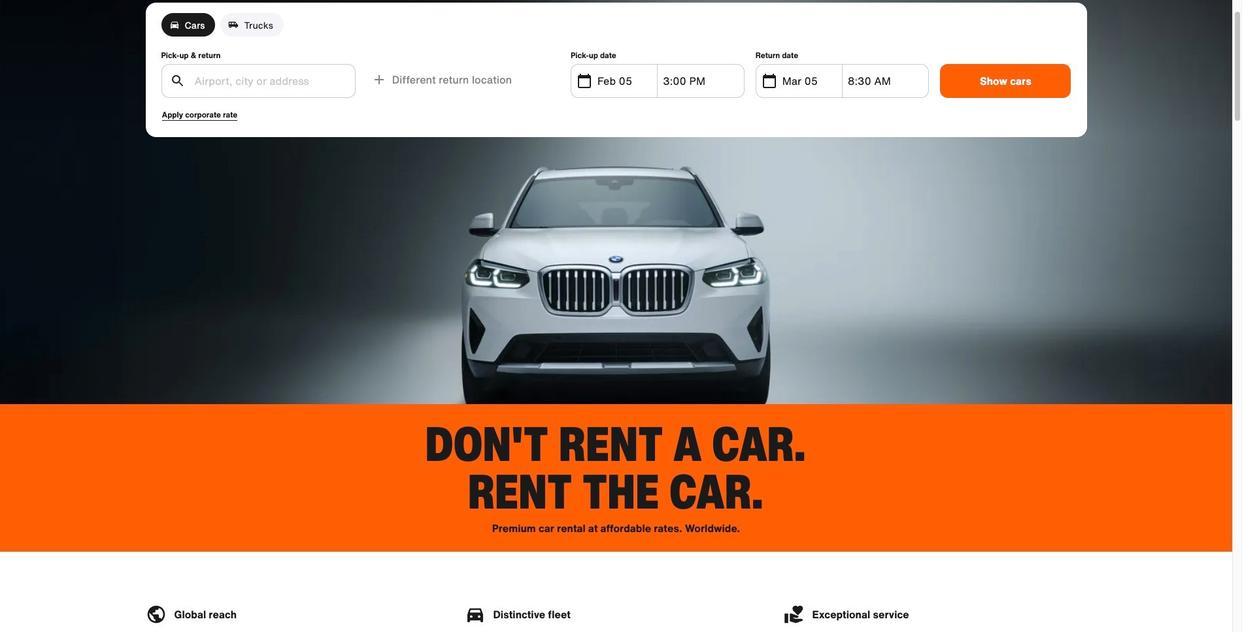 Task type: vqa. For each thing, say whether or not it's contained in the screenshot.
AIRPORT, CITY OR ADDRESS text box at top left
yes



Task type: locate. For each thing, give the bounding box(es) containing it.
Airport, city or address text field
[[193, 65, 347, 97]]

premium car rental at affordable rates. worldwide. image
[[0, 0, 1232, 404]]



